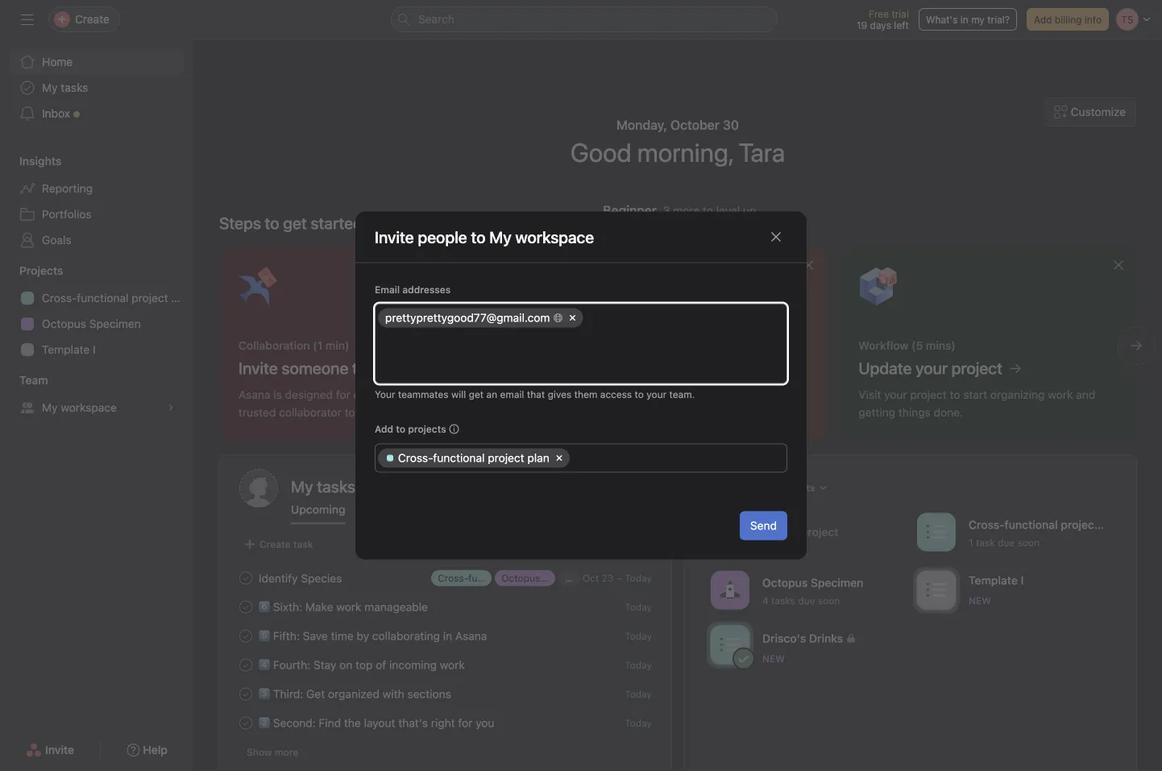 Task type: vqa. For each thing, say whether or not it's contained in the screenshot.
work to the bottom
yes



Task type: locate. For each thing, give the bounding box(es) containing it.
today button
[[625, 602, 652, 613], [625, 631, 652, 642], [625, 660, 652, 671], [625, 689, 652, 700], [625, 718, 652, 729]]

cross-functional project plan inside projects element
[[42, 292, 193, 305]]

project inside 'cross-functional project plan 1 task due soon'
[[1062, 518, 1099, 532]]

template down 1
[[969, 574, 1019, 588]]

0 vertical spatial i
[[93, 343, 96, 356]]

add billing info button
[[1027, 8, 1110, 31]]

cross- inside cell
[[398, 452, 433, 465]]

make
[[306, 601, 333, 614]]

create task button
[[240, 533, 317, 556]]

3 completed checkbox from the top
[[236, 627, 256, 646]]

Completed checkbox
[[236, 569, 256, 588], [236, 598, 256, 617], [236, 627, 256, 646], [236, 656, 256, 675], [236, 685, 256, 704]]

template up team at the left of page
[[42, 343, 90, 356]]

prettyprettygood77@gmail.com cell
[[378, 308, 583, 328]]

more information image
[[450, 425, 459, 434]]

by
[[357, 630, 369, 643]]

1 horizontal spatial functional
[[433, 452, 485, 465]]

1 horizontal spatial project
[[488, 452, 525, 465]]

teams element
[[0, 366, 194, 424]]

1 horizontal spatial cross-
[[398, 452, 433, 465]]

list image
[[927, 523, 947, 542], [721, 636, 740, 655]]

access
[[601, 389, 632, 400]]

4 completed image from the top
[[236, 685, 256, 704]]

project inside cell
[[488, 452, 525, 465]]

1 vertical spatial i
[[1021, 574, 1025, 588]]

completed image left 4️⃣ on the bottom
[[236, 656, 256, 675]]

0 vertical spatial in
[[961, 14, 969, 25]]

add inside invite people to my workspace dialog
[[375, 424, 394, 435]]

0 horizontal spatial plan
[[171, 292, 193, 305]]

new down drisco's
[[763, 654, 786, 665]]

specimen down cross-functional project plan link at the top left
[[89, 317, 141, 331]]

second:
[[273, 717, 316, 730]]

0 horizontal spatial more
[[275, 747, 299, 758]]

global element
[[0, 40, 194, 136]]

1 vertical spatial project
[[488, 452, 525, 465]]

2️⃣ second: find the layout that's right for you
[[259, 717, 495, 730]]

home
[[42, 55, 73, 69]]

octopus specimen link
[[10, 311, 184, 337], [495, 571, 588, 587]]

today for 5️⃣ fifth: save time by collaborating in asana
[[625, 631, 652, 642]]

1 horizontal spatial in
[[961, 14, 969, 25]]

functional down more information icon
[[433, 452, 485, 465]]

2 horizontal spatial octopus
[[763, 576, 808, 590]]

2 vertical spatial project
[[1062, 518, 1099, 532]]

task right 1
[[977, 537, 996, 549]]

add
[[1035, 14, 1053, 25], [375, 424, 394, 435]]

customize
[[1072, 105, 1127, 119]]

octopus left …
[[502, 573, 541, 584]]

0 horizontal spatial in
[[443, 630, 453, 643]]

invite inside dialog
[[375, 227, 414, 246]]

specimen inside octopus specimen 4 tasks due soon
[[811, 576, 864, 590]]

people
[[418, 227, 468, 246]]

completed image
[[236, 569, 256, 588], [236, 598, 256, 617], [236, 656, 256, 675], [236, 685, 256, 704], [236, 714, 256, 733]]

soon
[[1018, 537, 1040, 549], [818, 595, 841, 607]]

4 completed checkbox from the top
[[236, 656, 256, 675]]

template for template i
[[42, 343, 90, 356]]

more
[[674, 204, 700, 217], [275, 747, 299, 758]]

octopus up template i
[[42, 317, 86, 331]]

specimen up drinks
[[811, 576, 864, 590]]

0 horizontal spatial add
[[375, 424, 394, 435]]

1 vertical spatial my
[[42, 401, 58, 415]]

up
[[744, 204, 757, 217]]

list image
[[927, 581, 947, 600]]

0 horizontal spatial list image
[[721, 636, 740, 655]]

0 vertical spatial octopus specimen link
[[10, 311, 184, 337]]

1 vertical spatial functional
[[433, 452, 485, 465]]

1 vertical spatial invite
[[45, 744, 74, 757]]

1 horizontal spatial tasks
[[772, 595, 796, 607]]

i inside template i "link"
[[93, 343, 96, 356]]

work down asana
[[440, 659, 465, 672]]

of
[[376, 659, 387, 672]]

5 today button from the top
[[625, 718, 652, 729]]

more right 3
[[674, 204, 700, 217]]

to right people
[[471, 227, 486, 246]]

octopus specimen left 23
[[502, 573, 588, 584]]

1 vertical spatial add
[[375, 424, 394, 435]]

info
[[1085, 14, 1102, 25]]

what's in my trial? button
[[919, 8, 1018, 31]]

octopus specimen link left 23
[[495, 571, 588, 587]]

4️⃣
[[259, 659, 270, 672]]

portfolios
[[42, 208, 92, 221]]

3 today button from the top
[[625, 660, 652, 671]]

my up inbox
[[42, 81, 58, 94]]

i inside template i new
[[1021, 574, 1025, 588]]

my tasks link
[[10, 75, 184, 101]]

completed image for 3️⃣
[[236, 685, 256, 704]]

more inside beginner 3 more to level up
[[674, 204, 700, 217]]

my
[[42, 81, 58, 94], [42, 401, 58, 415]]

1 horizontal spatial cross-functional project plan
[[398, 452, 550, 465]]

0 vertical spatial my
[[42, 81, 58, 94]]

1 my from the top
[[42, 81, 58, 94]]

–
[[617, 573, 622, 584]]

send button
[[740, 512, 788, 541]]

1 horizontal spatial due
[[998, 537, 1016, 549]]

in left my
[[961, 14, 969, 25]]

to left level
[[703, 204, 714, 217]]

list image left 1
[[927, 523, 947, 542]]

invite
[[375, 227, 414, 246], [45, 744, 74, 757]]

free
[[869, 8, 890, 19]]

my inside 'teams' element
[[42, 401, 58, 415]]

template inside template i new
[[969, 574, 1019, 588]]

soon up template i new
[[1018, 537, 1040, 549]]

2 horizontal spatial cross-
[[969, 518, 1005, 532]]

prettyprettygood77@gmail.com row
[[378, 308, 785, 332]]

cross- down 'projects'
[[42, 292, 77, 305]]

cross-functional project plan up template i "link"
[[42, 292, 193, 305]]

your teammates will get an email that gives them access to your team.
[[375, 389, 695, 400]]

due inside octopus specimen 4 tasks due soon
[[799, 595, 816, 607]]

6️⃣
[[259, 601, 270, 614]]

0 horizontal spatial functional
[[77, 292, 129, 305]]

more right show
[[275, 747, 299, 758]]

task
[[977, 537, 996, 549], [293, 539, 313, 550]]

completed checkbox left identify
[[236, 569, 256, 588]]

0 vertical spatial cross-functional project plan
[[42, 292, 193, 305]]

1 vertical spatial due
[[799, 595, 816, 607]]

tasks down home
[[61, 81, 88, 94]]

template inside "link"
[[42, 343, 90, 356]]

octopus specimen link up template i
[[10, 311, 184, 337]]

completed checkbox left 6️⃣
[[236, 598, 256, 617]]

get started
[[283, 214, 363, 233]]

add down your
[[375, 424, 394, 435]]

5 completed image from the top
[[236, 714, 256, 733]]

1 horizontal spatial list image
[[927, 523, 947, 542]]

completed image for 4️⃣
[[236, 656, 256, 675]]

0 horizontal spatial new
[[763, 654, 786, 665]]

Completed checkbox
[[236, 714, 256, 733]]

1 vertical spatial cross-functional project plan
[[398, 452, 550, 465]]

identify species
[[259, 572, 342, 585]]

completed image left 3️⃣
[[236, 685, 256, 704]]

2 today from the top
[[625, 602, 652, 613]]

completed image for identify
[[236, 569, 256, 588]]

today button for work
[[625, 660, 652, 671]]

3
[[664, 204, 671, 217]]

cross-functional project plan up my tasks link
[[398, 452, 550, 465]]

create
[[260, 539, 291, 550]]

1 vertical spatial octopus specimen link
[[495, 571, 588, 587]]

0 vertical spatial functional
[[77, 292, 129, 305]]

collaborating
[[372, 630, 440, 643]]

1 horizontal spatial i
[[1021, 574, 1025, 588]]

customize button
[[1045, 98, 1137, 127]]

specimen left 23
[[543, 573, 588, 584]]

2 my from the top
[[42, 401, 58, 415]]

5 completed checkbox from the top
[[236, 685, 256, 704]]

0 horizontal spatial template
[[42, 343, 90, 356]]

show more button
[[240, 742, 306, 764]]

template
[[42, 343, 90, 356], [969, 574, 1019, 588]]

due up drisco's drinks
[[799, 595, 816, 607]]

completed checkbox left 3️⃣
[[236, 685, 256, 704]]

drisco's
[[763, 632, 807, 646]]

1 horizontal spatial soon
[[1018, 537, 1040, 549]]

2 horizontal spatial plan
[[1102, 518, 1125, 532]]

None text field
[[589, 308, 601, 328]]

create task
[[260, 539, 313, 550]]

1 vertical spatial plan
[[528, 452, 550, 465]]

2 completed checkbox from the top
[[236, 598, 256, 617]]

0 vertical spatial work
[[337, 601, 362, 614]]

0 vertical spatial cross-
[[42, 292, 77, 305]]

functional up template i "link"
[[77, 292, 129, 305]]

4 today from the top
[[625, 660, 652, 671]]

0 horizontal spatial cross-functional project plan
[[42, 292, 193, 305]]

work right 'make'
[[337, 601, 362, 614]]

my tasks
[[42, 81, 88, 94]]

my inside global element
[[42, 81, 58, 94]]

completed image left 2️⃣
[[236, 714, 256, 733]]

task right create
[[293, 539, 313, 550]]

1 vertical spatial template
[[969, 574, 1019, 588]]

cross- inside 'cross-functional project plan 1 task due soon'
[[969, 518, 1005, 532]]

1 horizontal spatial invite
[[375, 227, 414, 246]]

0 vertical spatial template
[[42, 343, 90, 356]]

1 horizontal spatial template
[[969, 574, 1019, 588]]

left
[[895, 19, 910, 31]]

cross- down add to projects
[[398, 452, 433, 465]]

0 vertical spatial tasks
[[61, 81, 88, 94]]

2 horizontal spatial functional
[[1005, 518, 1059, 532]]

2 vertical spatial plan
[[1102, 518, 1125, 532]]

1 vertical spatial more
[[275, 747, 299, 758]]

completed checkbox for identify
[[236, 569, 256, 588]]

5 today from the top
[[625, 689, 652, 700]]

2 vertical spatial cross-
[[969, 518, 1005, 532]]

my workspace
[[42, 401, 117, 415]]

to left projects
[[396, 424, 406, 435]]

3 today from the top
[[625, 631, 652, 642]]

trial
[[892, 8, 910, 19]]

1 horizontal spatial octopus specimen link
[[495, 571, 588, 587]]

save
[[303, 630, 328, 643]]

cross- up 1
[[969, 518, 1005, 532]]

2 completed image from the top
[[236, 598, 256, 617]]

completed image left 6️⃣
[[236, 598, 256, 617]]

1 horizontal spatial new
[[969, 596, 992, 607]]

0 horizontal spatial soon
[[818, 595, 841, 607]]

what's in my trial?
[[927, 14, 1010, 25]]

organized
[[328, 688, 380, 701]]

1 horizontal spatial work
[[440, 659, 465, 672]]

0 vertical spatial octopus specimen
[[42, 317, 141, 331]]

octopus specimen
[[42, 317, 141, 331], [502, 573, 588, 584]]

1
[[969, 537, 974, 549]]

asana
[[456, 630, 487, 643]]

work
[[337, 601, 362, 614], [440, 659, 465, 672]]

0 horizontal spatial octopus specimen link
[[10, 311, 184, 337]]

0 horizontal spatial tasks
[[61, 81, 88, 94]]

add for add to projects
[[375, 424, 394, 435]]

my tasks link
[[291, 476, 652, 499]]

1 completed checkbox from the top
[[236, 569, 256, 588]]

0 horizontal spatial task
[[293, 539, 313, 550]]

due right 1
[[998, 537, 1016, 549]]

octopus specimen up template i "link"
[[42, 317, 141, 331]]

close this dialog image
[[770, 231, 783, 244]]

my
[[972, 14, 985, 25]]

incoming
[[390, 659, 437, 672]]

0 horizontal spatial due
[[799, 595, 816, 607]]

1 horizontal spatial octopus specimen
[[502, 573, 588, 584]]

cross-functional project plan row
[[378, 449, 785, 472]]

0 horizontal spatial project
[[132, 292, 168, 305]]

0 horizontal spatial invite
[[45, 744, 74, 757]]

octopus specimen link inside projects element
[[10, 311, 184, 337]]

with
[[383, 688, 405, 701]]

0 vertical spatial add
[[1035, 14, 1053, 25]]

1 horizontal spatial add
[[1035, 14, 1053, 25]]

2 today button from the top
[[625, 631, 652, 642]]

0 vertical spatial soon
[[1018, 537, 1040, 549]]

plan inside projects element
[[171, 292, 193, 305]]

show more
[[247, 747, 299, 758]]

specimen inside projects element
[[89, 317, 141, 331]]

my for my workspace
[[42, 401, 58, 415]]

0 vertical spatial plan
[[171, 292, 193, 305]]

my down team at the left of page
[[42, 401, 58, 415]]

completed image for 2️⃣
[[236, 714, 256, 733]]

i down 'cross-functional project plan 1 task due soon'
[[1021, 574, 1025, 588]]

for
[[458, 717, 473, 730]]

0 horizontal spatial cross-
[[42, 292, 77, 305]]

0 vertical spatial invite
[[375, 227, 414, 246]]

invite inside button
[[45, 744, 74, 757]]

0 horizontal spatial i
[[93, 343, 96, 356]]

invite for invite
[[45, 744, 74, 757]]

0 vertical spatial due
[[998, 537, 1016, 549]]

1 vertical spatial tasks
[[772, 595, 796, 607]]

2 horizontal spatial project
[[1062, 518, 1099, 532]]

soon up drinks
[[818, 595, 841, 607]]

1 vertical spatial octopus specimen
[[502, 573, 588, 584]]

insights
[[19, 154, 62, 168]]

5️⃣ fifth: save time by collaborating in asana
[[259, 630, 487, 643]]

0 vertical spatial new
[[969, 596, 992, 607]]

add inside button
[[1035, 14, 1053, 25]]

tasks right 4
[[772, 595, 796, 607]]

invite for invite people to my workspace
[[375, 227, 414, 246]]

team.
[[670, 389, 695, 400]]

4️⃣ fourth: stay on top of incoming work
[[259, 659, 465, 672]]

add to projects
[[375, 424, 447, 435]]

0 horizontal spatial octopus
[[42, 317, 86, 331]]

1 vertical spatial soon
[[818, 595, 841, 607]]

prettyprettygood77@gmail.com
[[385, 311, 550, 325]]

cross-functional project plan cell
[[378, 449, 570, 468]]

2 horizontal spatial specimen
[[811, 576, 864, 590]]

3 completed image from the top
[[236, 656, 256, 675]]

cross-functional project plan
[[42, 292, 193, 305], [398, 452, 550, 465]]

trial?
[[988, 14, 1010, 25]]

completed checkbox left 4️⃣ on the bottom
[[236, 656, 256, 675]]

octopus inside projects element
[[42, 317, 86, 331]]

portfolios link
[[10, 202, 184, 227]]

functional
[[77, 292, 129, 305], [433, 452, 485, 465], [1005, 518, 1059, 532]]

in
[[961, 14, 969, 25], [443, 630, 453, 643]]

0 horizontal spatial octopus specimen
[[42, 317, 141, 331]]

add left billing
[[1035, 14, 1053, 25]]

0 vertical spatial project
[[132, 292, 168, 305]]

2 vertical spatial functional
[[1005, 518, 1059, 532]]

i up 'teams' element
[[93, 343, 96, 356]]

projects
[[19, 264, 63, 277]]

in left asana
[[443, 630, 453, 643]]

functional up template i new
[[1005, 518, 1059, 532]]

octopus specimen inside projects element
[[42, 317, 141, 331]]

0 vertical spatial more
[[674, 204, 700, 217]]

0 horizontal spatial specimen
[[89, 317, 141, 331]]

plan inside cell
[[528, 452, 550, 465]]

template i link
[[10, 337, 184, 363]]

1 horizontal spatial plan
[[528, 452, 550, 465]]

tasks inside octopus specimen 4 tasks due soon
[[772, 595, 796, 607]]

completed checkbox left "5️⃣"
[[236, 627, 256, 646]]

completed image
[[236, 627, 256, 646]]

1 horizontal spatial more
[[674, 204, 700, 217]]

list image left drisco's
[[721, 636, 740, 655]]

new right list icon
[[969, 596, 992, 607]]

1 completed image from the top
[[236, 569, 256, 588]]

6 today from the top
[[625, 718, 652, 729]]

1 vertical spatial cross-
[[398, 452, 433, 465]]

octopus up 4
[[763, 576, 808, 590]]

1 horizontal spatial task
[[977, 537, 996, 549]]

completed image left identify
[[236, 569, 256, 588]]



Task type: describe. For each thing, give the bounding box(es) containing it.
0 vertical spatial list image
[[927, 523, 947, 542]]

1 vertical spatial in
[[443, 630, 453, 643]]

inbox
[[42, 107, 70, 120]]

octopus specimen 4 tasks due soon
[[763, 576, 864, 607]]

add for add billing info
[[1035, 14, 1053, 25]]

morning,
[[638, 137, 734, 168]]

beginner 3 more to level up
[[603, 203, 757, 218]]

today button for asana
[[625, 631, 652, 642]]

email
[[375, 284, 400, 296]]

will
[[452, 389, 466, 400]]

task inside button
[[293, 539, 313, 550]]

add billing info
[[1035, 14, 1102, 25]]

reporting
[[42, 182, 93, 195]]

rocket image
[[721, 581, 740, 600]]

projects element
[[0, 256, 194, 366]]

search
[[419, 13, 455, 26]]

template i new
[[969, 574, 1025, 607]]

in inside button
[[961, 14, 969, 25]]

upcoming button
[[291, 503, 346, 525]]

hide sidebar image
[[21, 13, 34, 26]]

oct 23 – today
[[583, 573, 652, 584]]

1 horizontal spatial octopus
[[502, 573, 541, 584]]

create project link
[[705, 508, 911, 560]]

goals
[[42, 233, 71, 247]]

today for 3️⃣ third: get organized with sections
[[625, 689, 652, 700]]

fifth:
[[273, 630, 300, 643]]

1 vertical spatial work
[[440, 659, 465, 672]]

steps to get started
[[219, 214, 363, 233]]

none text field inside the prettyprettygood77@gmail.com row
[[589, 308, 601, 328]]

i for template i
[[93, 343, 96, 356]]

today for 4️⃣ fourth: stay on top of incoming work
[[625, 660, 652, 671]]

cross-functional project plan inside cell
[[398, 452, 550, 465]]

1 vertical spatial list image
[[721, 636, 740, 655]]

good
[[571, 137, 632, 168]]

upcoming
[[291, 503, 346, 517]]

your
[[647, 389, 667, 400]]

you
[[476, 717, 495, 730]]

completed checkbox for 5️⃣
[[236, 627, 256, 646]]

projects button
[[0, 263, 63, 279]]

template for template i new
[[969, 574, 1019, 588]]

2️⃣
[[259, 717, 270, 730]]

template i
[[42, 343, 96, 356]]

completed checkbox for 6️⃣
[[236, 598, 256, 617]]

functional inside 'cross-functional project plan 1 task due soon'
[[1005, 518, 1059, 532]]

task inside 'cross-functional project plan 1 task due soon'
[[977, 537, 996, 549]]

stay
[[314, 659, 337, 672]]

completed checkbox for 3️⃣
[[236, 685, 256, 704]]

octopus inside octopus specimen 4 tasks due soon
[[763, 576, 808, 590]]

today for 6️⃣ sixth: make work manageable
[[625, 602, 652, 613]]

search list box
[[391, 6, 778, 32]]

find
[[319, 717, 341, 730]]

functional inside cell
[[433, 452, 485, 465]]

species
[[301, 572, 342, 585]]

my workspace link
[[10, 395, 184, 421]]

identify
[[259, 572, 298, 585]]

tasks inside global element
[[61, 81, 88, 94]]

insights element
[[0, 147, 194, 256]]

billing
[[1056, 14, 1083, 25]]

team
[[19, 374, 48, 387]]

email addresses
[[375, 284, 451, 296]]

1 today button from the top
[[625, 602, 652, 613]]

today button for for
[[625, 718, 652, 729]]

reporting link
[[10, 176, 184, 202]]

invite people to my workspace dialog
[[356, 212, 807, 560]]

days
[[871, 19, 892, 31]]

create project
[[763, 526, 839, 539]]

to right steps
[[265, 214, 280, 233]]

i for template i new
[[1021, 574, 1025, 588]]

today for 2️⃣ second: find the layout that's right for you
[[625, 718, 652, 729]]

1 vertical spatial new
[[763, 654, 786, 665]]

functional inside projects element
[[77, 292, 129, 305]]

teammates
[[398, 389, 449, 400]]

my workspace
[[490, 227, 595, 246]]

due inside 'cross-functional project plan 1 task due soon'
[[998, 537, 1016, 549]]

0 horizontal spatial work
[[337, 601, 362, 614]]

that
[[527, 389, 545, 400]]

invite people to my workspace
[[375, 227, 595, 246]]

free trial 19 days left
[[857, 8, 910, 31]]

1 horizontal spatial specimen
[[543, 573, 588, 584]]

scroll card carousel right image
[[1131, 340, 1144, 352]]

4 today button from the top
[[625, 689, 652, 700]]

workspace
[[61, 401, 117, 415]]

to left your
[[635, 389, 644, 400]]

level
[[717, 204, 741, 217]]

layout
[[364, 717, 396, 730]]

new inside template i new
[[969, 596, 992, 607]]

plan inside 'cross-functional project plan 1 task due soon'
[[1102, 518, 1125, 532]]

cross-functional project plan 1 task due soon
[[969, 518, 1125, 549]]

third:
[[273, 688, 304, 701]]

your
[[375, 389, 396, 400]]

addresses
[[403, 284, 451, 296]]

inbox link
[[10, 101, 184, 127]]

right
[[431, 717, 455, 730]]

projects
[[408, 424, 447, 435]]

6️⃣ sixth: make work manageable
[[259, 601, 428, 614]]

october
[[671, 117, 720, 133]]

cross- inside projects element
[[42, 292, 77, 305]]

what's
[[927, 14, 958, 25]]

an
[[487, 389, 498, 400]]

send
[[751, 519, 777, 533]]

4
[[763, 595, 769, 607]]

oct
[[583, 573, 599, 584]]

1 today from the top
[[625, 573, 652, 584]]

soon inside 'cross-functional project plan 1 task due soon'
[[1018, 537, 1040, 549]]

drisco's drinks
[[763, 632, 844, 646]]

show
[[247, 747, 272, 758]]

5️⃣
[[259, 630, 270, 643]]

completed image for 6️⃣
[[236, 598, 256, 617]]

30
[[723, 117, 740, 133]]

gives
[[548, 389, 572, 400]]

the
[[344, 717, 361, 730]]

top
[[356, 659, 373, 672]]

soon inside octopus specimen 4 tasks due soon
[[818, 595, 841, 607]]

my tasks upcoming
[[291, 477, 356, 517]]

my for my tasks
[[42, 81, 58, 94]]

monday, october 30 good morning, tara
[[571, 117, 786, 168]]

to inside beginner 3 more to level up
[[703, 204, 714, 217]]

get
[[469, 389, 484, 400]]

more inside button
[[275, 747, 299, 758]]

completed checkbox for 4️⃣
[[236, 656, 256, 675]]

drinks
[[810, 632, 844, 646]]

sixth:
[[273, 601, 302, 614]]

19
[[857, 19, 868, 31]]

add profile photo image
[[240, 469, 278, 508]]

beginner
[[603, 203, 657, 218]]



